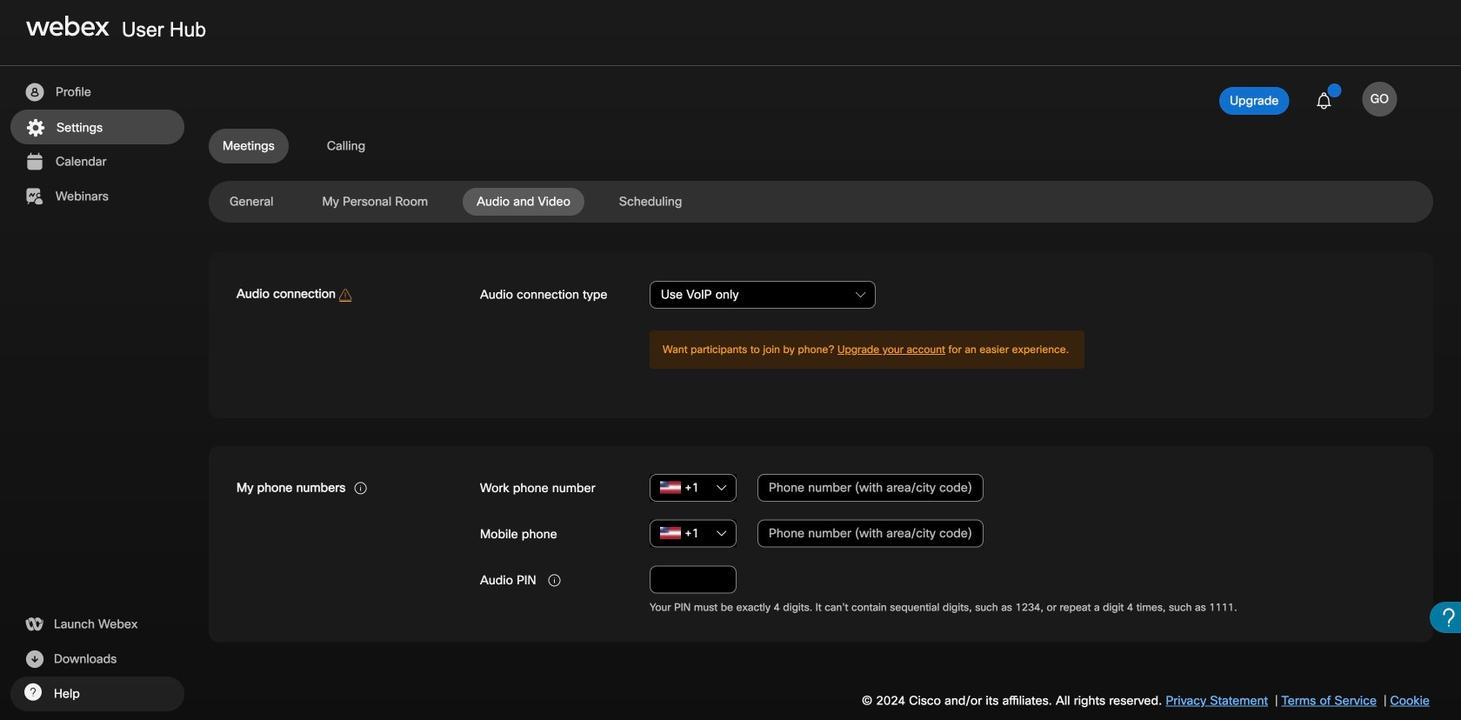 Task type: locate. For each thing, give the bounding box(es) containing it.
0 vertical spatial tab list
[[209, 129, 1433, 164]]

ng help active image
[[23, 684, 42, 701]]

0 vertical spatial new image
[[660, 481, 681, 493]]

1 vertical spatial      search field
[[650, 520, 737, 548]]

tab list
[[209, 129, 1433, 164], [209, 188, 1433, 216]]

cisco webex image
[[26, 16, 110, 37]]

mds meetings_filled image
[[23, 151, 45, 172]]

     search field for the work phone text field
[[650, 474, 737, 502]]

1      search field from the top
[[650, 474, 737, 502]]

new image inside mobile phone group
[[660, 527, 681, 539]]

work phone number group
[[480, 474, 1406, 502]]

mds webinar_filled image
[[23, 186, 45, 207]]

new image for  "search field" inside the mobile phone group
[[660, 527, 681, 539]]

new image inside work phone number group
[[660, 481, 681, 493]]

mds webex helix filled image
[[23, 614, 45, 635]]

2 new image from the top
[[660, 527, 681, 539]]

1 vertical spatial new image
[[660, 527, 681, 539]]

     search field
[[650, 474, 737, 502], [650, 520, 737, 548]]

1 vertical spatial tab list
[[209, 188, 1433, 216]]

     search field inside mobile phone group
[[650, 520, 737, 548]]

0 vertical spatial      search field
[[650, 474, 737, 502]]

mds content download_filled image
[[23, 649, 45, 670]]

2      search field from the top
[[650, 520, 737, 548]]

     search field inside work phone number group
[[650, 474, 737, 502]]

new image
[[660, 481, 681, 493], [660, 527, 681, 539]]

1 new image from the top
[[660, 481, 681, 493]]

None text field
[[650, 566, 737, 594]]



Task type: describe. For each thing, give the bounding box(es) containing it.
2 tab list from the top
[[209, 188, 1433, 216]]

Mobile phone number text field
[[758, 520, 984, 548]]

mds settings_filled image
[[24, 117, 46, 138]]

1 tab list from the top
[[209, 129, 1433, 164]]

new image for  "search field" in the work phone number group
[[660, 481, 681, 493]]

settings element
[[0, 129, 1461, 720]]

mds people circle_filled image
[[23, 82, 45, 103]]

mobile phone group
[[480, 502, 1406, 548]]

Work phone text field
[[758, 474, 984, 502]]

     search field for mobile phone number text field
[[650, 520, 737, 548]]



